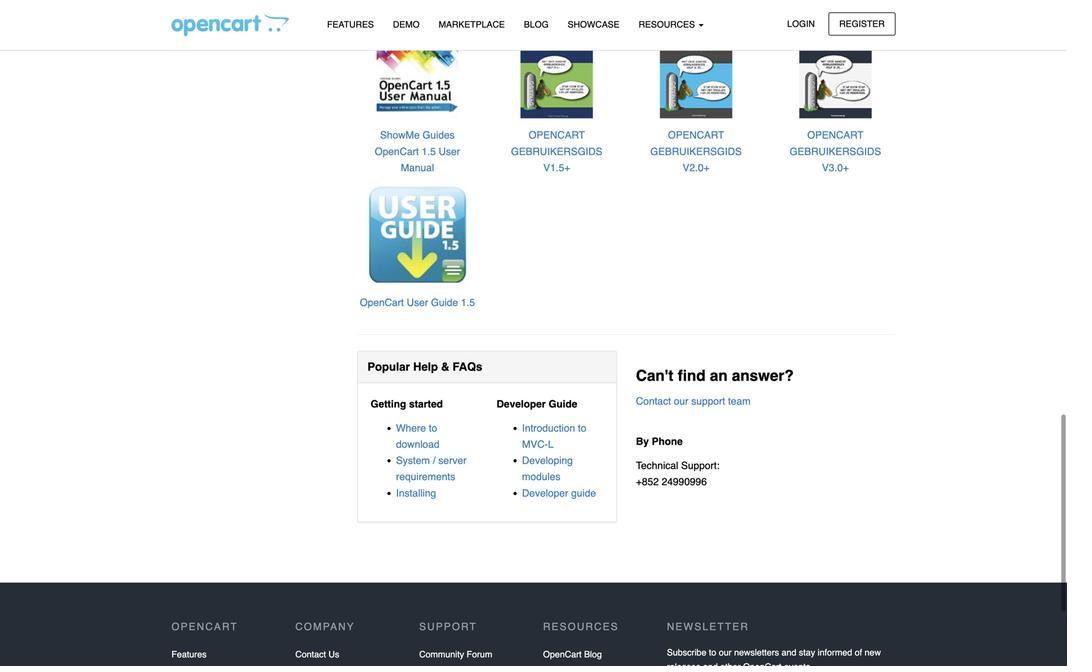 Task type: describe. For each thing, give the bounding box(es) containing it.
opencart user guide 1.5 link
[[360, 297, 475, 309]]

v2.0+
[[683, 162, 710, 174]]

+852
[[636, 477, 659, 488]]

answer?
[[732, 368, 794, 385]]

register link
[[829, 12, 896, 36]]

opencart for v1.5+
[[529, 129, 585, 141]]

getting started
[[371, 399, 443, 410]]

opencart for opencart user guide 1.5
[[360, 297, 404, 309]]

find
[[678, 368, 706, 385]]

phone
[[652, 436, 683, 448]]

opencart inside "subscribe to our newsletters and stay informed of new releases and other opencart events."
[[743, 663, 782, 667]]

opencart blog link
[[543, 646, 602, 664]]

newsletter
[[667, 622, 749, 633]]

other
[[720, 663, 741, 667]]

stay
[[799, 648, 815, 658]]

by
[[636, 436, 649, 448]]

contact us
[[295, 650, 339, 660]]

0 vertical spatial our
[[674, 396, 689, 407]]

0 vertical spatial and
[[782, 648, 796, 658]]

resources link
[[629, 13, 713, 36]]

marketplace link
[[429, 13, 514, 36]]

1 vertical spatial user
[[407, 297, 428, 309]]

demo
[[393, 19, 420, 30]]

opencart gebruikersgids v2.0+
[[650, 129, 742, 174]]

newsletters
[[734, 648, 779, 658]]

opencart for v3.0+
[[807, 129, 864, 141]]

1.5 for guide
[[461, 297, 475, 309]]

getting
[[371, 399, 406, 410]]

1.5 for opencart
[[422, 146, 436, 157]]

subscribe
[[667, 648, 707, 658]]

where to download link
[[396, 423, 440, 451]]

developer inside introduction to mvc-l developing modules developer guide
[[522, 488, 568, 499]]

of
[[855, 648, 862, 658]]

forum
[[467, 650, 492, 660]]

contact for can't find an answer?
[[636, 396, 671, 407]]

developing
[[522, 455, 573, 467]]

gebruikersgids for v3.0+
[[790, 146, 881, 157]]

1 vertical spatial guide
[[549, 399, 577, 410]]

community
[[419, 650, 464, 660]]

user inside the showme guides opencart 1.5 user manual
[[439, 146, 460, 157]]

manual
[[401, 162, 434, 174]]

installing link
[[396, 488, 436, 499]]

download
[[396, 439, 440, 451]]

opencart user guide 1.5 image
[[366, 184, 469, 287]]

popular help & faqs
[[367, 361, 482, 374]]

support
[[691, 396, 725, 407]]

community forum link
[[419, 646, 492, 664]]

v1.5+
[[543, 162, 570, 174]]

where to download system / server requirements installing
[[396, 423, 467, 499]]

opencart blog
[[543, 650, 602, 660]]

0 horizontal spatial blog
[[524, 19, 549, 30]]

v3.0+
[[822, 162, 849, 174]]

can't
[[636, 368, 674, 385]]

requirements
[[396, 471, 455, 483]]

1 vertical spatial resources
[[543, 622, 619, 633]]

24990996
[[662, 477, 707, 488]]

login link
[[776, 12, 826, 36]]

technical support: +852 24990996
[[636, 460, 720, 488]]

modules
[[522, 471, 560, 483]]

showcase link
[[558, 13, 629, 36]]

opencart - open source shopping cart solution image
[[172, 13, 289, 36]]

demo link
[[383, 13, 429, 36]]

contact our support team link
[[636, 396, 751, 407]]

us
[[328, 650, 339, 660]]

informed
[[818, 648, 852, 658]]

support
[[419, 622, 477, 633]]

marketplace
[[439, 19, 505, 30]]

an
[[710, 368, 728, 385]]

opencart gebruikersgids v3.0+ link
[[790, 129, 881, 174]]

showme guides opencart 1.5 user manual link
[[375, 129, 460, 174]]

0 horizontal spatial and
[[703, 663, 718, 667]]

started
[[409, 399, 443, 410]]

help
[[413, 361, 438, 374]]

gebruikersgids for v1.5+
[[511, 146, 603, 157]]

team
[[728, 396, 751, 407]]

1 horizontal spatial features link
[[318, 13, 383, 36]]

opencart for opencart
[[172, 622, 238, 633]]



Task type: vqa. For each thing, say whether or not it's contained in the screenshot.
Popular Help & FAQs
yes



Task type: locate. For each thing, give the bounding box(es) containing it.
and up events. on the bottom right of page
[[782, 648, 796, 658]]

our inside "subscribe to our newsletters and stay informed of new releases and other opencart events."
[[719, 648, 732, 658]]

1 horizontal spatial our
[[719, 648, 732, 658]]

to inside introduction to mvc-l developing modules developer guide
[[578, 423, 586, 434]]

1 vertical spatial contact
[[295, 650, 326, 660]]

can't find an answer?
[[636, 368, 794, 385]]

gebruikersgids up v2.0+
[[650, 146, 742, 157]]

2 horizontal spatial gebruikersgids
[[790, 146, 881, 157]]

0 vertical spatial features link
[[318, 13, 383, 36]]

features link
[[318, 13, 383, 36], [172, 646, 207, 664]]

0 vertical spatial guide
[[431, 297, 458, 309]]

1 vertical spatial blog
[[584, 650, 602, 660]]

showcase
[[568, 19, 620, 30]]

register
[[839, 19, 885, 29]]

system
[[396, 455, 430, 467]]

contact down can't
[[636, 396, 671, 407]]

subscribe to our newsletters and stay informed of new releases and other opencart events.
[[667, 648, 881, 667]]

to
[[429, 423, 437, 434], [578, 423, 586, 434], [709, 648, 716, 658]]

1 gebruikersgids from the left
[[511, 146, 603, 157]]

opencart for opencart blog
[[543, 650, 582, 660]]

to for introduction to mvc-l
[[578, 423, 586, 434]]

1.5 inside the showme guides opencart 1.5 user manual
[[422, 146, 436, 157]]

contact for company
[[295, 650, 326, 660]]

showme guides opencart 1.5 user manual image
[[366, 16, 469, 119]]

developing modules link
[[522, 455, 573, 483]]

1 vertical spatial developer
[[522, 488, 568, 499]]

1 vertical spatial and
[[703, 663, 718, 667]]

to for where to download
[[429, 423, 437, 434]]

developer
[[497, 399, 546, 410], [522, 488, 568, 499]]

gebruikersgids for v2.0+
[[650, 146, 742, 157]]

company
[[295, 622, 355, 633]]

showme
[[380, 129, 420, 141]]

gebruikersgids
[[511, 146, 603, 157], [650, 146, 742, 157], [790, 146, 881, 157]]

2 opencart from the left
[[668, 129, 724, 141]]

opencart up v2.0+
[[668, 129, 724, 141]]

opencart up the v3.0+
[[807, 129, 864, 141]]

0 vertical spatial blog
[[524, 19, 549, 30]]

developer up introduction
[[497, 399, 546, 410]]

to inside where to download system / server requirements installing
[[429, 423, 437, 434]]

opencart gebruikersgids v3.0+ image
[[784, 16, 887, 119]]

0 vertical spatial contact
[[636, 396, 671, 407]]

guide
[[571, 488, 596, 499]]

introduction
[[522, 423, 575, 434]]

server
[[438, 455, 467, 467]]

1 vertical spatial features link
[[172, 646, 207, 664]]

0 horizontal spatial guide
[[431, 297, 458, 309]]

our
[[674, 396, 689, 407], [719, 648, 732, 658]]

opencart gebruikersgids v2.0+ image
[[645, 16, 748, 119]]

0 horizontal spatial gebruikersgids
[[511, 146, 603, 157]]

our left support
[[674, 396, 689, 407]]

developer guide
[[497, 399, 577, 410]]

guides
[[423, 129, 455, 141]]

0 vertical spatial user
[[439, 146, 460, 157]]

developer down modules
[[522, 488, 568, 499]]

blog link
[[514, 13, 558, 36]]

opencart gebruikersgids v2.0+ link
[[650, 129, 742, 174]]

to right introduction
[[578, 423, 586, 434]]

1 horizontal spatial features
[[327, 19, 374, 30]]

3 opencart from the left
[[807, 129, 864, 141]]

opencart gebruikersgids v1.5+ link
[[511, 129, 603, 174]]

0 horizontal spatial resources
[[543, 622, 619, 633]]

0 horizontal spatial features link
[[172, 646, 207, 664]]

1 horizontal spatial gebruikersgids
[[650, 146, 742, 157]]

popular
[[367, 361, 410, 374]]

&
[[441, 361, 449, 374]]

support:
[[681, 460, 720, 472]]

2 horizontal spatial to
[[709, 648, 716, 658]]

l
[[548, 439, 554, 451]]

0 vertical spatial features
[[327, 19, 374, 30]]

opencart inside opencart gebruikersgids v1.5+
[[529, 129, 585, 141]]

showme guides opencart 1.5 user manual
[[375, 129, 460, 174]]

guide
[[431, 297, 458, 309], [549, 399, 577, 410]]

releases
[[667, 663, 701, 667]]

developer guide link
[[522, 488, 596, 499]]

user
[[439, 146, 460, 157], [407, 297, 428, 309]]

by phone
[[636, 436, 683, 448]]

3 gebruikersgids from the left
[[790, 146, 881, 157]]

technical
[[636, 460, 678, 472]]

opencart gebruikersgids v3.0+
[[790, 129, 881, 174]]

opencart gebruikersgids v1.5+ image
[[505, 16, 608, 119]]

and left other
[[703, 663, 718, 667]]

to inside "subscribe to our newsletters and stay informed of new releases and other opencart events."
[[709, 648, 716, 658]]

contact left us
[[295, 650, 326, 660]]

to right subscribe
[[709, 648, 716, 658]]

mvc-
[[522, 439, 548, 451]]

introduction to mvc-l link
[[522, 423, 586, 451]]

1 horizontal spatial to
[[578, 423, 586, 434]]

installing
[[396, 488, 436, 499]]

1 opencart from the left
[[529, 129, 585, 141]]

opencart inside the showme guides opencart 1.5 user manual
[[375, 146, 419, 157]]

opencart
[[529, 129, 585, 141], [668, 129, 724, 141], [807, 129, 864, 141]]

1 horizontal spatial and
[[782, 648, 796, 658]]

gebruikersgids up the v3.0+
[[790, 146, 881, 157]]

our up other
[[719, 648, 732, 658]]

0 horizontal spatial contact
[[295, 650, 326, 660]]

blog
[[524, 19, 549, 30], [584, 650, 602, 660]]

opencart up v1.5+ on the right
[[529, 129, 585, 141]]

1 vertical spatial features
[[172, 650, 207, 660]]

1 horizontal spatial blog
[[584, 650, 602, 660]]

1 vertical spatial 1.5
[[461, 297, 475, 309]]

0 horizontal spatial opencart
[[529, 129, 585, 141]]

1.5
[[422, 146, 436, 157], [461, 297, 475, 309]]

events.
[[784, 663, 813, 667]]

new
[[865, 648, 881, 658]]

where
[[396, 423, 426, 434]]

and
[[782, 648, 796, 658], [703, 663, 718, 667]]

0 horizontal spatial user
[[407, 297, 428, 309]]

login
[[787, 19, 815, 29]]

introduction to mvc-l developing modules developer guide
[[522, 423, 596, 499]]

0 vertical spatial developer
[[497, 399, 546, 410]]

0 horizontal spatial to
[[429, 423, 437, 434]]

0 vertical spatial resources
[[639, 19, 698, 30]]

gebruikersgids up v1.5+ on the right
[[511, 146, 603, 157]]

1 horizontal spatial 1.5
[[461, 297, 475, 309]]

contact us link
[[295, 646, 339, 664]]

opencart for v2.0+
[[668, 129, 724, 141]]

opencart inside opencart gebruikersgids v2.0+
[[668, 129, 724, 141]]

2 horizontal spatial opencart
[[807, 129, 864, 141]]

1 vertical spatial our
[[719, 648, 732, 658]]

opencart gebruikersgids v1.5+
[[511, 129, 603, 174]]

resources
[[639, 19, 698, 30], [543, 622, 619, 633]]

1 horizontal spatial user
[[439, 146, 460, 157]]

/
[[433, 455, 436, 467]]

0 horizontal spatial our
[[674, 396, 689, 407]]

1 horizontal spatial resources
[[639, 19, 698, 30]]

system / server requirements link
[[396, 455, 467, 483]]

faqs
[[453, 361, 482, 374]]

0 vertical spatial 1.5
[[422, 146, 436, 157]]

1 horizontal spatial guide
[[549, 399, 577, 410]]

1 horizontal spatial contact
[[636, 396, 671, 407]]

features
[[327, 19, 374, 30], [172, 650, 207, 660]]

1 horizontal spatial opencart
[[668, 129, 724, 141]]

community forum
[[419, 650, 492, 660]]

opencart inside opencart gebruikersgids v3.0+
[[807, 129, 864, 141]]

contact our support team
[[636, 396, 751, 407]]

contact
[[636, 396, 671, 407], [295, 650, 326, 660]]

0 horizontal spatial 1.5
[[422, 146, 436, 157]]

opencart user guide 1.5
[[360, 297, 475, 309]]

to right "where"
[[429, 423, 437, 434]]

0 horizontal spatial features
[[172, 650, 207, 660]]

2 gebruikersgids from the left
[[650, 146, 742, 157]]



